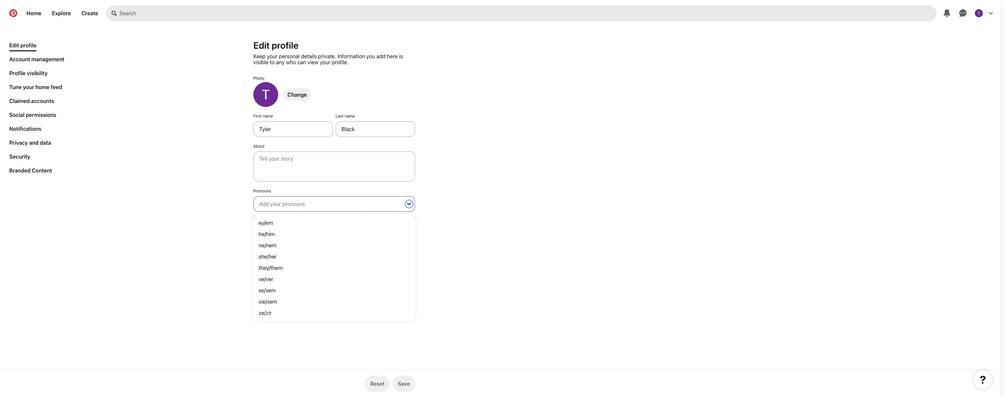 Task type: vqa. For each thing, say whether or not it's contained in the screenshot.
Branded Content
yes



Task type: describe. For each thing, give the bounding box(es) containing it.
remove
[[296, 220, 310, 225]]

ve/ver
[[259, 277, 273, 283]]

pronouns
[[253, 189, 271, 194]]

management
[[31, 56, 64, 62]]

reset button
[[365, 376, 390, 392]]

feed
[[51, 84, 62, 90]]

refer
[[406, 215, 415, 220]]

up
[[269, 215, 273, 220]]

social permissions link
[[7, 109, 59, 121]]

keep
[[253, 53, 266, 59]]

last
[[336, 114, 344, 119]]

sets
[[283, 215, 291, 220]]

appear
[[321, 215, 334, 220]]

they/them
[[259, 265, 283, 271]]

notifications link
[[7, 123, 44, 135]]

content
[[32, 168, 52, 174]]

ze/zir
[[259, 310, 272, 316]]

www.pinterest.com/blacklashes1000
[[253, 288, 322, 293]]

none field containing pronouns
[[251, 189, 418, 228]]

edit profile link
[[7, 40, 39, 51]]

she/her
[[259, 254, 277, 260]]

edit profile
[[9, 42, 36, 48]]

explore link
[[47, 5, 76, 21]]

first name
[[253, 114, 273, 119]]

list box containing ey/em
[[253, 215, 415, 322]]

know
[[382, 215, 391, 220]]

can inside choose up to 2 sets of pronouns to appear on your profile so others know how to refer to you. you can edit or remove these any time.
[[275, 220, 282, 225]]

home
[[27, 10, 41, 16]]

branded content
[[9, 168, 52, 174]]

change
[[288, 92, 307, 98]]

profile for edit profile keep your personal details private. information you add here is visible to any who can view your profile.
[[272, 40, 299, 51]]

profile inside choose up to 2 sets of pronouns to appear on your profile so others know how to refer to you. you can edit or remove these any time.
[[350, 215, 362, 220]]

your right keep
[[267, 53, 278, 59]]

Last name text field
[[336, 121, 415, 137]]

create link
[[76, 5, 104, 21]]

time.
[[331, 220, 340, 225]]

edit
[[283, 220, 290, 225]]

Search text field
[[119, 5, 937, 21]]

private.
[[318, 53, 336, 59]]

ey/em
[[259, 220, 273, 226]]

home
[[35, 84, 50, 90]]

visibility
[[27, 70, 48, 76]]

social
[[9, 112, 24, 118]]

photo
[[253, 76, 264, 81]]

account
[[9, 56, 30, 62]]

to left you.
[[253, 220, 257, 225]]

first
[[253, 114, 262, 119]]

privacy and data
[[9, 140, 51, 146]]

xie/xem
[[259, 299, 277, 305]]

you
[[366, 53, 375, 59]]

last name
[[336, 114, 355, 119]]

tune your home feed
[[9, 84, 62, 90]]

or
[[292, 220, 295, 225]]

so
[[363, 215, 367, 220]]

choose
[[253, 215, 268, 220]]

ne/nem
[[259, 243, 277, 249]]

these
[[311, 220, 322, 225]]

home link
[[21, 5, 47, 21]]

security link
[[7, 151, 33, 163]]

tyler image
[[253, 82, 278, 107]]

of
[[292, 215, 296, 220]]

any inside edit profile keep your personal details private. information you add here is visible to any who can view your profile.
[[276, 59, 285, 65]]

social permissions
[[9, 112, 56, 118]]

details
[[301, 53, 317, 59]]

your inside choose up to 2 sets of pronouns to appear on your profile so others know how to refer to you. you can edit or remove these any time.
[[340, 215, 349, 220]]

add
[[376, 53, 386, 59]]

pronouns
[[297, 215, 315, 220]]

website
[[253, 231, 269, 236]]

tune your home feed link
[[7, 82, 65, 93]]



Task type: locate. For each thing, give the bounding box(es) containing it.
data
[[40, 140, 51, 146]]

edit up keep
[[253, 40, 270, 51]]

others
[[368, 215, 380, 220]]

None field
[[251, 189, 418, 228]]

1 name from the left
[[263, 114, 273, 119]]

information
[[338, 53, 365, 59]]

claimed
[[9, 98, 30, 104]]

change button
[[284, 88, 311, 101]]

0 horizontal spatial any
[[276, 59, 285, 65]]

1 vertical spatial can
[[275, 220, 282, 225]]

save button
[[393, 376, 415, 392]]

you
[[267, 220, 274, 225]]

is
[[399, 53, 403, 59]]

reset
[[370, 381, 385, 387]]

Website url field
[[253, 239, 415, 255]]

1 horizontal spatial can
[[297, 59, 306, 65]]

any inside choose up to 2 sets of pronouns to appear on your profile so others know how to refer to you. you can edit or remove these any time.
[[323, 220, 330, 225]]

1 horizontal spatial name
[[345, 114, 355, 119]]

about
[[253, 144, 265, 149]]

to inside edit profile keep your personal details private. information you add here is visible to any who can view your profile.
[[270, 59, 275, 65]]

choose up to 2 sets of pronouns to appear on your profile so others know how to refer to you. you can edit or remove these any time.
[[253, 215, 415, 225]]

2
[[279, 215, 282, 220]]

you.
[[258, 220, 266, 225]]

and
[[29, 140, 38, 146]]

can right who
[[297, 59, 306, 65]]

profile inside 'link'
[[20, 42, 36, 48]]

edit up account
[[9, 42, 19, 48]]

to left 2
[[275, 215, 278, 220]]

security
[[9, 154, 30, 160]]

profile visibility link
[[7, 68, 50, 79]]

permissions
[[26, 112, 56, 118]]

account management link
[[7, 54, 67, 65]]

0 vertical spatial can
[[297, 59, 306, 65]]

1 horizontal spatial edit
[[253, 40, 270, 51]]

1 horizontal spatial any
[[323, 220, 330, 225]]

any left time.
[[323, 220, 330, 225]]

your
[[267, 53, 278, 59], [320, 59, 330, 65], [23, 84, 34, 90], [340, 215, 349, 220]]

to
[[270, 59, 275, 65], [275, 215, 278, 220], [316, 215, 319, 220], [401, 215, 405, 220], [253, 220, 257, 225]]

your right on
[[340, 215, 349, 220]]

0 horizontal spatial name
[[263, 114, 273, 119]]

he/him
[[259, 231, 275, 237]]

Pronouns text field
[[259, 200, 401, 209]]

tune
[[9, 84, 22, 90]]

edit for edit profile keep your personal details private. information you add here is visible to any who can view your profile.
[[253, 40, 270, 51]]

About text field
[[253, 152, 415, 182]]

create
[[81, 10, 98, 16]]

your right tune
[[23, 84, 34, 90]]

2 name from the left
[[345, 114, 355, 119]]

list containing edit profile
[[7, 40, 67, 179]]

edit inside 'link'
[[9, 42, 19, 48]]

name right first
[[263, 114, 273, 119]]

name for last name
[[345, 114, 355, 119]]

username
[[253, 262, 272, 267]]

profile
[[272, 40, 299, 51], [20, 42, 36, 48], [350, 215, 362, 220]]

First name text field
[[253, 121, 333, 137]]

Username text field
[[253, 269, 415, 285]]

profile up "personal"
[[272, 40, 299, 51]]

privacy
[[9, 140, 28, 146]]

can right you in the left of the page
[[275, 220, 282, 225]]

profile for edit profile
[[20, 42, 36, 48]]

edit for edit profile
[[9, 42, 19, 48]]

profile inside edit profile keep your personal details private. information you add here is visible to any who can view your profile.
[[272, 40, 299, 51]]

1 horizontal spatial profile
[[272, 40, 299, 51]]

on
[[335, 215, 339, 220]]

claimed accounts
[[9, 98, 54, 104]]

edit inside edit profile keep your personal details private. information you add here is visible to any who can view your profile.
[[253, 40, 270, 51]]

0 horizontal spatial can
[[275, 220, 282, 225]]

0 vertical spatial any
[[276, 59, 285, 65]]

search icon image
[[111, 11, 117, 16]]

list
[[7, 40, 67, 179]]

name
[[263, 114, 273, 119], [345, 114, 355, 119]]

list box
[[253, 215, 415, 322]]

view
[[308, 59, 318, 65]]

edit
[[253, 40, 270, 51], [9, 42, 19, 48]]

tyler black image
[[975, 9, 983, 17]]

visible
[[253, 59, 269, 65]]

branded content link
[[7, 165, 55, 176]]

branded
[[9, 168, 31, 174]]

your inside tune your home feed 'link'
[[23, 84, 34, 90]]

how
[[393, 215, 400, 220]]

explore
[[52, 10, 71, 16]]

profile.
[[332, 59, 349, 65]]

to right how
[[401, 215, 405, 220]]

xe/xem
[[259, 288, 276, 294]]

personal
[[279, 53, 300, 59]]

claimed accounts link
[[7, 96, 57, 107]]

accounts
[[31, 98, 54, 104]]

name right last
[[345, 114, 355, 119]]

save
[[398, 381, 410, 387]]

2 horizontal spatial profile
[[350, 215, 362, 220]]

profile
[[9, 70, 26, 76]]

profile up account management link
[[20, 42, 36, 48]]

who
[[286, 59, 296, 65]]

notifications
[[9, 126, 41, 132]]

edit profile keep your personal details private. information you add here is visible to any who can view your profile.
[[253, 40, 403, 65]]

can
[[297, 59, 306, 65], [275, 220, 282, 225]]

privacy and data link
[[7, 137, 54, 149]]

any left who
[[276, 59, 285, 65]]

name for first name
[[263, 114, 273, 119]]

can inside edit profile keep your personal details private. information you add here is visible to any who can view your profile.
[[297, 59, 306, 65]]

here
[[387, 53, 398, 59]]

to left appear
[[316, 215, 319, 220]]

profile visibility
[[9, 70, 48, 76]]

0 horizontal spatial edit
[[9, 42, 19, 48]]

to right 'visible'
[[270, 59, 275, 65]]

account management
[[9, 56, 64, 62]]

0 horizontal spatial profile
[[20, 42, 36, 48]]

1 vertical spatial any
[[323, 220, 330, 225]]

profile left 'so'
[[350, 215, 362, 220]]

your right view
[[320, 59, 330, 65]]



